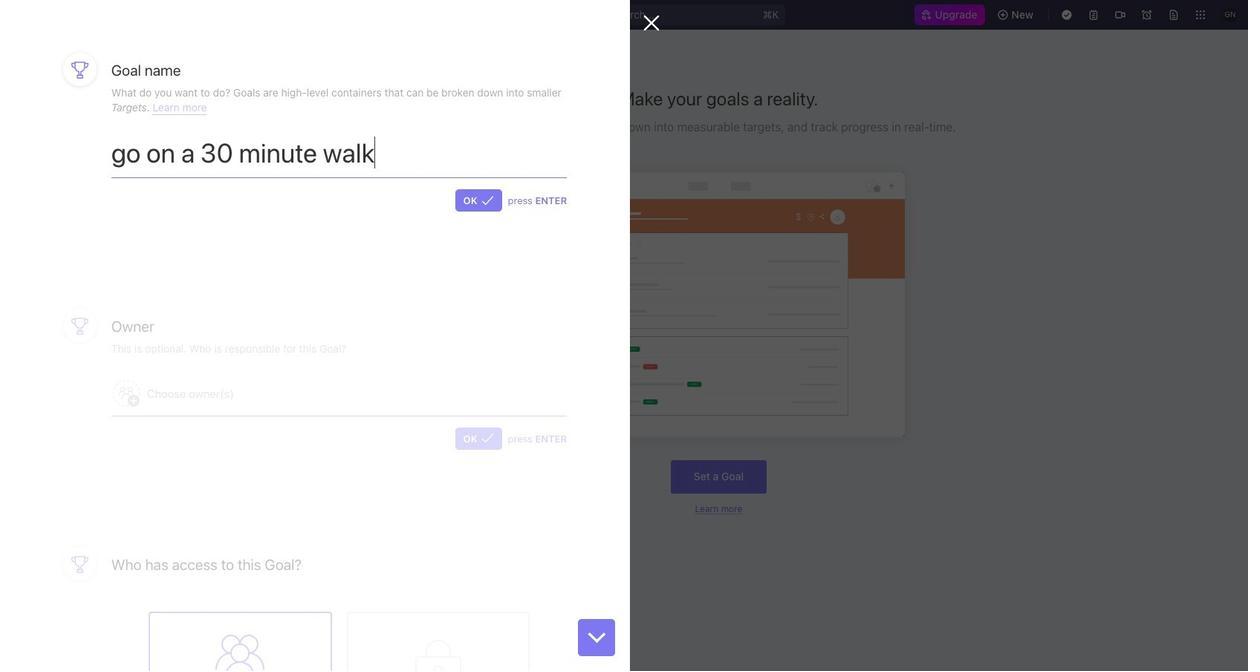 Task type: describe. For each thing, give the bounding box(es) containing it.
tree inside sidebar navigation
[[6, 334, 183, 434]]

sidebar navigation
[[0, 30, 189, 672]]



Task type: locate. For each thing, give the bounding box(es) containing it.
None text field
[[111, 137, 567, 178]]

dialog
[[0, 0, 660, 672]]

tree
[[6, 334, 183, 434]]



Task type: vqa. For each thing, say whether or not it's contained in the screenshot.
Sidebar navigation
yes



